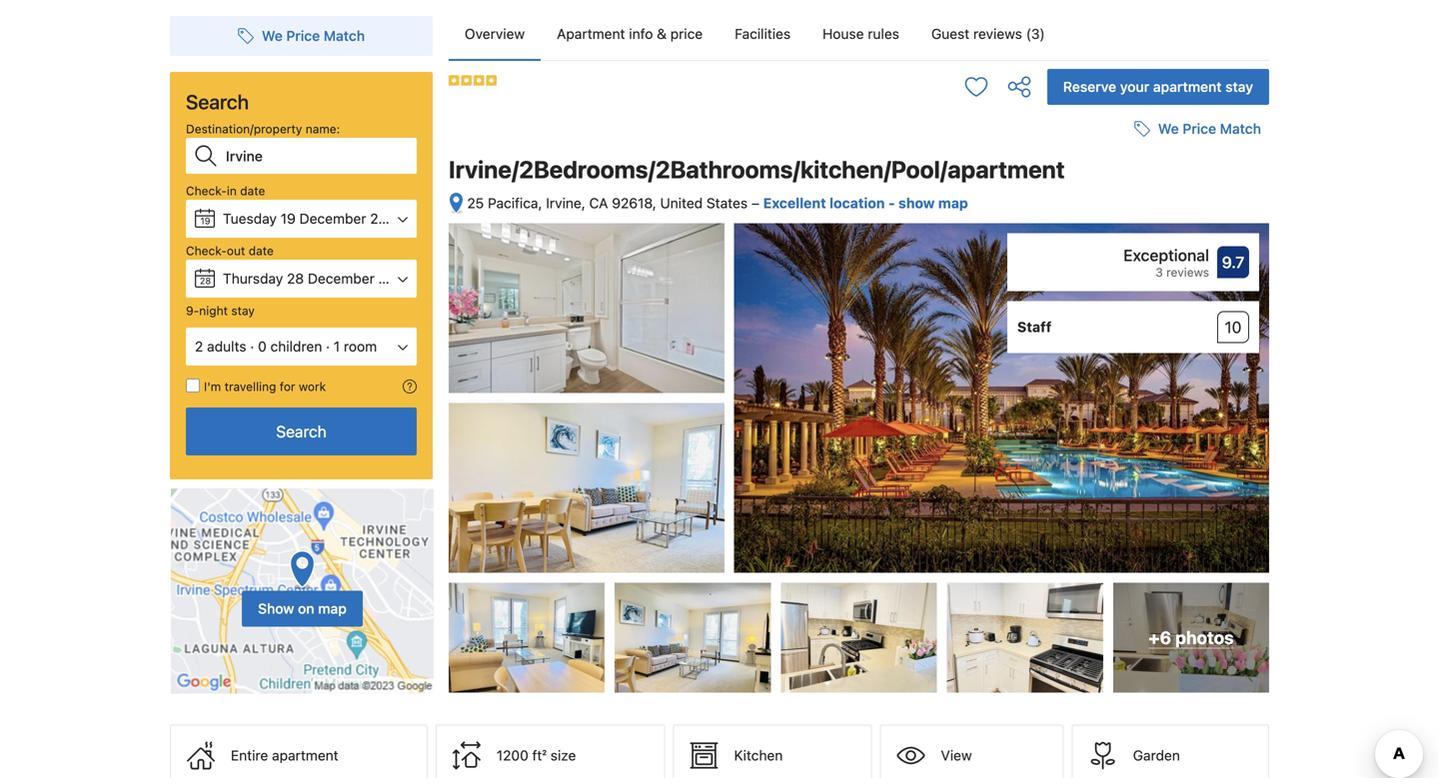 Task type: vqa. For each thing, say whether or not it's contained in the screenshot.
Garden button
yes



Task type: describe. For each thing, give the bounding box(es) containing it.
we price match for the rightmost we price match dropdown button
[[1158, 121, 1261, 137]]

show
[[899, 195, 935, 211]]

adults
[[207, 338, 246, 355]]

apartment
[[557, 25, 625, 42]]

apartment info & price
[[557, 25, 703, 42]]

children
[[270, 338, 322, 355]]

photos
[[1176, 628, 1234, 648]]

check- for in
[[186, 184, 227, 198]]

december for 28
[[308, 270, 375, 287]]

in
[[227, 184, 237, 198]]

house rules
[[823, 25, 900, 42]]

overview
[[465, 25, 525, 42]]

night
[[199, 304, 228, 318]]

apartment info & price link
[[541, 8, 719, 60]]

scored 10 element
[[1217, 311, 1249, 343]]

name:
[[306, 122, 340, 136]]

your
[[1120, 78, 1150, 95]]

click to open map view image
[[449, 192, 464, 215]]

guest reviews (3)
[[932, 25, 1045, 42]]

size
[[551, 748, 576, 764]]

states
[[707, 195, 748, 211]]

reserve
[[1063, 78, 1117, 95]]

december for 19
[[299, 210, 366, 227]]

–
[[752, 195, 760, 211]]

we for the rightmost we price match dropdown button
[[1158, 121, 1179, 137]]

house rules link
[[807, 8, 916, 60]]

apartment inside button
[[272, 748, 339, 764]]

kitchen button
[[673, 725, 872, 779]]

view button
[[880, 725, 1064, 779]]

25
[[467, 195, 484, 211]]

check-out date
[[186, 244, 274, 258]]

out
[[227, 244, 245, 258]]

search section
[[162, 0, 441, 695]]

2 adults · 0 children · 1 room button
[[186, 328, 417, 366]]

stay inside button
[[1226, 78, 1253, 95]]

9-night stay
[[186, 304, 255, 318]]

tuesday 19 december 2023
[[223, 210, 404, 227]]

match for the rightmost we price match dropdown button
[[1220, 121, 1261, 137]]

search inside button
[[276, 422, 327, 441]]

entire
[[231, 748, 268, 764]]

1 · from the left
[[250, 338, 254, 355]]

2
[[195, 338, 203, 355]]

irvine/2bedrooms/2bathrooms/kitchen/pool/apartment
[[449, 155, 1065, 183]]

we for we price match dropdown button to the top
[[262, 27, 283, 44]]

guest reviews (3) link
[[916, 8, 1061, 60]]

stay inside search section
[[231, 304, 255, 318]]

2 · from the left
[[326, 338, 330, 355]]

show
[[258, 601, 294, 617]]

travelling
[[224, 380, 276, 394]]

exceptional
[[1124, 246, 1210, 265]]

price for the rightmost we price match dropdown button
[[1183, 121, 1217, 137]]

excellent
[[763, 195, 826, 211]]

thursday 28 december 2023
[[223, 270, 412, 287]]

united
[[660, 195, 703, 211]]

check- for out
[[186, 244, 227, 258]]

1200
[[497, 748, 529, 764]]

we price match for we price match dropdown button to the top
[[262, 27, 365, 44]]

1200 ft² size
[[497, 748, 576, 764]]

guest
[[932, 25, 970, 42]]

reviews inside exceptional 3 reviews
[[1167, 265, 1210, 279]]

map inside search section
[[318, 601, 347, 617]]

reserve your apartment stay
[[1063, 78, 1253, 95]]

2 adults · 0 children · 1 room
[[195, 338, 377, 355]]

price for we price match dropdown button to the top
[[286, 27, 320, 44]]

0 vertical spatial we price match button
[[230, 18, 373, 54]]

irvine,
[[546, 195, 586, 211]]

thursday
[[223, 270, 283, 287]]

9-
[[186, 304, 199, 318]]

3
[[1156, 265, 1163, 279]]

entire apartment
[[231, 748, 339, 764]]

date for check-out date
[[249, 244, 274, 258]]

25 pacifica, irvine, ca 92618, united states – excellent location - show map
[[467, 195, 968, 211]]

+6
[[1149, 628, 1172, 648]]

match for we price match dropdown button to the top
[[324, 27, 365, 44]]

facilities
[[735, 25, 791, 42]]



Task type: locate. For each thing, give the bounding box(es) containing it.
if you select this option, we'll show you popular business travel features like breakfast, wifi and free parking. image
[[403, 380, 417, 394], [403, 380, 417, 394]]

0 horizontal spatial reviews
[[974, 25, 1022, 42]]

destination/property
[[186, 122, 302, 136]]

1
[[334, 338, 340, 355]]

we price match down reserve your apartment stay button
[[1158, 121, 1261, 137]]

2023
[[370, 210, 404, 227], [378, 270, 412, 287]]

check-in date
[[186, 184, 265, 198]]

1 horizontal spatial we
[[1158, 121, 1179, 137]]

price inside search section
[[286, 27, 320, 44]]

exceptional 3 reviews
[[1124, 246, 1210, 279]]

we price match inside search section
[[262, 27, 365, 44]]

0 horizontal spatial we price match
[[262, 27, 365, 44]]

1 horizontal spatial we price match
[[1158, 121, 1261, 137]]

1 vertical spatial december
[[308, 270, 375, 287]]

apartment right your
[[1153, 78, 1222, 95]]

map right on
[[318, 601, 347, 617]]

19
[[281, 210, 296, 227], [200, 216, 211, 226]]

facilities link
[[719, 8, 807, 60]]

0
[[258, 338, 267, 355]]

0 horizontal spatial we price match button
[[230, 18, 373, 54]]

&
[[657, 25, 667, 42]]

search up destination/property
[[186, 90, 249, 113]]

1 check- from the top
[[186, 184, 227, 198]]

house
[[823, 25, 864, 42]]

0 vertical spatial match
[[324, 27, 365, 44]]

tuesday
[[223, 210, 277, 227]]

0 vertical spatial december
[[299, 210, 366, 227]]

check- down tuesday
[[186, 244, 227, 258]]

we price match button up name:
[[230, 18, 373, 54]]

1 vertical spatial we price match
[[1158, 121, 1261, 137]]

· left "1"
[[326, 338, 330, 355]]

0 horizontal spatial match
[[324, 27, 365, 44]]

scored 9.7 element
[[1217, 246, 1249, 278]]

1 horizontal spatial map
[[938, 195, 968, 211]]

19 right tuesday
[[281, 210, 296, 227]]

match
[[324, 27, 365, 44], [1220, 121, 1261, 137]]

2023 for tuesday 19 december 2023
[[370, 210, 404, 227]]

map right show
[[938, 195, 968, 211]]

28
[[287, 270, 304, 287], [200, 276, 211, 286]]

show on map button
[[170, 488, 435, 695], [242, 591, 363, 627]]

price
[[670, 25, 703, 42]]

december down tuesday 19 december 2023
[[308, 270, 375, 287]]

1 horizontal spatial we price match button
[[1126, 111, 1269, 147]]

1 vertical spatial map
[[318, 601, 347, 617]]

28 right 'thursday'
[[287, 270, 304, 287]]

we price match button
[[230, 18, 373, 54], [1126, 111, 1269, 147]]

92618,
[[612, 195, 657, 211]]

1200 ft² size button
[[436, 725, 665, 779]]

0 vertical spatial check-
[[186, 184, 227, 198]]

rated exceptional element
[[1018, 243, 1210, 267]]

search down work on the left of page
[[276, 422, 327, 441]]

1 horizontal spatial search
[[276, 422, 327, 441]]

location
[[830, 195, 885, 211]]

pacifica,
[[488, 195, 542, 211]]

price down reserve your apartment stay button
[[1183, 121, 1217, 137]]

0 vertical spatial 2023
[[370, 210, 404, 227]]

reserve your apartment stay button
[[1047, 69, 1269, 105]]

excellent location - show map button
[[763, 195, 968, 211]]

december up the thursday 28 december 2023 at the top left
[[299, 210, 366, 227]]

0 horizontal spatial search
[[186, 90, 249, 113]]

kitchen
[[734, 748, 783, 764]]

0 vertical spatial apartment
[[1153, 78, 1222, 95]]

0 horizontal spatial map
[[318, 601, 347, 617]]

apartment
[[1153, 78, 1222, 95], [272, 748, 339, 764]]

1 vertical spatial 2023
[[378, 270, 412, 287]]

0 vertical spatial we price match
[[262, 27, 365, 44]]

destination/property name:
[[186, 122, 340, 136]]

reviews down exceptional
[[1167, 265, 1210, 279]]

garden
[[1133, 748, 1180, 764]]

0 vertical spatial we
[[262, 27, 283, 44]]

we inside search section
[[262, 27, 283, 44]]

Where are you going? field
[[218, 138, 417, 174]]

apartment right entire
[[272, 748, 339, 764]]

+6 photos
[[1149, 628, 1234, 648]]

price up name:
[[286, 27, 320, 44]]

date right in
[[240, 184, 265, 198]]

match up name:
[[324, 27, 365, 44]]

map
[[938, 195, 968, 211], [318, 601, 347, 617]]

reviews
[[974, 25, 1022, 42], [1167, 265, 1210, 279]]

1 horizontal spatial price
[[1183, 121, 1217, 137]]

overview link
[[449, 8, 541, 60]]

room
[[344, 338, 377, 355]]

ca
[[589, 195, 608, 211]]

reviews left (3)
[[974, 25, 1022, 42]]

1 vertical spatial price
[[1183, 121, 1217, 137]]

i'm
[[204, 380, 221, 394]]

1 vertical spatial stay
[[231, 304, 255, 318]]

check- up tuesday
[[186, 184, 227, 198]]

date right out
[[249, 244, 274, 258]]

0 horizontal spatial we
[[262, 27, 283, 44]]

apartment inside button
[[1153, 78, 1222, 95]]

+6 photos link
[[1113, 583, 1269, 693]]

1 vertical spatial check-
[[186, 244, 227, 258]]

2023 for thursday 28 december 2023
[[378, 270, 412, 287]]

i'm travelling for work
[[204, 380, 326, 394]]

search button
[[186, 408, 417, 456]]

1 vertical spatial we price match button
[[1126, 111, 1269, 147]]

we price match button down reserve your apartment stay button
[[1126, 111, 1269, 147]]

we price match
[[262, 27, 365, 44], [1158, 121, 1261, 137]]

garden button
[[1072, 725, 1269, 779]]

we price match up name:
[[262, 27, 365, 44]]

(3)
[[1026, 25, 1045, 42]]

0 vertical spatial search
[[186, 90, 249, 113]]

we
[[262, 27, 283, 44], [1158, 121, 1179, 137]]

0 horizontal spatial stay
[[231, 304, 255, 318]]

1 vertical spatial reviews
[[1167, 265, 1210, 279]]

19 down check-in date
[[200, 216, 211, 226]]

we down reserve your apartment stay button
[[1158, 121, 1179, 137]]

1 vertical spatial date
[[249, 244, 274, 258]]

0 vertical spatial reviews
[[974, 25, 1022, 42]]

1 horizontal spatial 28
[[287, 270, 304, 287]]

0 horizontal spatial ·
[[250, 338, 254, 355]]

0 vertical spatial map
[[938, 195, 968, 211]]

-
[[889, 195, 895, 211]]

december
[[299, 210, 366, 227], [308, 270, 375, 287]]

2 check- from the top
[[186, 244, 227, 258]]

0 vertical spatial price
[[286, 27, 320, 44]]

28 up night
[[200, 276, 211, 286]]

1 horizontal spatial match
[[1220, 121, 1261, 137]]

we up the destination/property name:
[[262, 27, 283, 44]]

staff
[[1018, 319, 1052, 335]]

1 horizontal spatial 19
[[281, 210, 296, 227]]

date
[[240, 184, 265, 198], [249, 244, 274, 258]]

0 horizontal spatial price
[[286, 27, 320, 44]]

match down reserve your apartment stay button
[[1220, 121, 1261, 137]]

· left 0
[[250, 338, 254, 355]]

1 horizontal spatial ·
[[326, 338, 330, 355]]

0 horizontal spatial 28
[[200, 276, 211, 286]]

·
[[250, 338, 254, 355], [326, 338, 330, 355]]

1 horizontal spatial reviews
[[1167, 265, 1210, 279]]

work
[[299, 380, 326, 394]]

rules
[[868, 25, 900, 42]]

0 vertical spatial date
[[240, 184, 265, 198]]

search
[[186, 90, 249, 113], [276, 422, 327, 441]]

9.7
[[1222, 253, 1245, 272]]

0 vertical spatial stay
[[1226, 78, 1253, 95]]

date for check-in date
[[240, 184, 265, 198]]

for
[[280, 380, 295, 394]]

show on map
[[258, 601, 347, 617]]

match inside search section
[[324, 27, 365, 44]]

1 vertical spatial match
[[1220, 121, 1261, 137]]

0 horizontal spatial apartment
[[272, 748, 339, 764]]

1 vertical spatial search
[[276, 422, 327, 441]]

1 vertical spatial apartment
[[272, 748, 339, 764]]

10
[[1225, 318, 1242, 337]]

ft²
[[532, 748, 547, 764]]

price
[[286, 27, 320, 44], [1183, 121, 1217, 137]]

1 horizontal spatial apartment
[[1153, 78, 1222, 95]]

entire apartment button
[[170, 725, 428, 779]]

1 vertical spatial we
[[1158, 121, 1179, 137]]

0 horizontal spatial 19
[[200, 216, 211, 226]]

view
[[941, 748, 972, 764]]

1 horizontal spatial stay
[[1226, 78, 1253, 95]]

on
[[298, 601, 314, 617]]

info
[[629, 25, 653, 42]]



